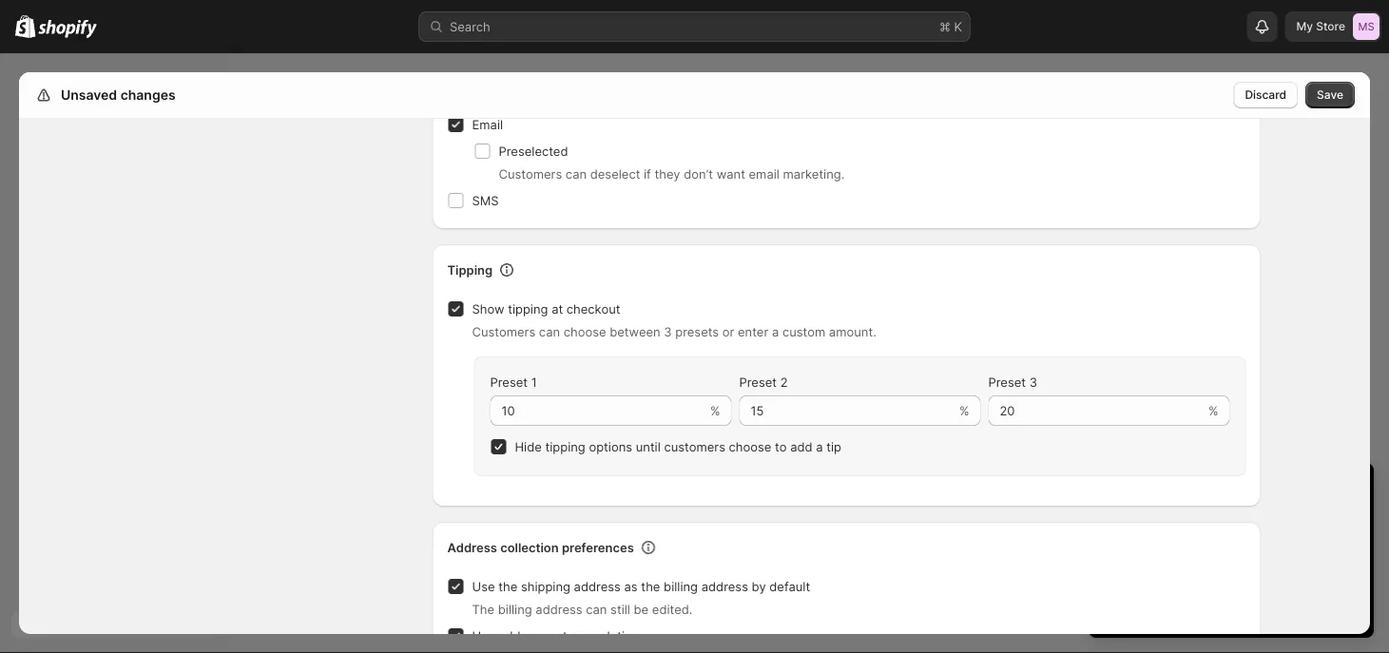 Task type: vqa. For each thing, say whether or not it's contained in the screenshot.
on
yes



Task type: locate. For each thing, give the bounding box(es) containing it.
%
[[710, 403, 720, 418], [960, 403, 970, 418], [1209, 403, 1219, 418]]

1 vertical spatial tipping
[[545, 439, 586, 454]]

2 use from the top
[[472, 629, 495, 643]]

3 days left in your trial button
[[1089, 463, 1374, 503]]

tipping right hide
[[545, 439, 586, 454]]

use for use address autocompletion
[[472, 629, 495, 643]]

trial right "your"
[[1138, 514, 1160, 529]]

tipping for show
[[508, 301, 548, 316]]

0 vertical spatial tipping
[[508, 301, 548, 316]]

checkout
[[567, 301, 620, 316]]

trial up months.
[[1323, 545, 1345, 560]]

select up just
[[1108, 545, 1145, 560]]

your
[[1108, 514, 1134, 529]]

0 horizontal spatial plan
[[1158, 545, 1183, 560]]

shopify image
[[15, 15, 35, 38]]

0 horizontal spatial preset
[[490, 375, 528, 389]]

3 % from the left
[[1209, 403, 1219, 418]]

0 horizontal spatial the
[[498, 579, 518, 594]]

show
[[472, 301, 505, 316]]

can left still
[[586, 602, 607, 617]]

customers down preselected
[[499, 166, 562, 181]]

deselect
[[590, 166, 640, 181]]

select
[[1108, 545, 1145, 560], [1197, 599, 1231, 612]]

0 horizontal spatial to
[[775, 439, 787, 454]]

1 horizontal spatial for
[[1211, 564, 1227, 579]]

your inside dropdown button
[[1229, 480, 1269, 503]]

to inside settings 'dialog'
[[775, 439, 787, 454]]

1 horizontal spatial choose
[[729, 439, 772, 454]]

1 vertical spatial can
[[539, 324, 560, 339]]

your
[[1229, 480, 1269, 503], [1246, 545, 1271, 560], [1231, 564, 1256, 579]]

search
[[450, 19, 490, 34]]

0 vertical spatial choose
[[564, 324, 606, 339]]

2
[[780, 375, 788, 389]]

1 vertical spatial plan
[[1243, 599, 1267, 612]]

preset left 1
[[490, 375, 528, 389]]

1 vertical spatial choose
[[729, 439, 772, 454]]

plan inside the select a plan to extend your shopify trial for just $1/month for your first 3 months.
[[1158, 545, 1183, 560]]

the billing address can still be edited.
[[472, 602, 693, 617]]

0 horizontal spatial select
[[1108, 545, 1145, 560]]

customers down show
[[472, 324, 536, 339]]

use down the
[[472, 629, 495, 643]]

october
[[1213, 514, 1263, 529]]

until
[[636, 439, 661, 454]]

a down the select a plan to extend your shopify trial for just $1/month for your first 3 months. on the right
[[1234, 599, 1240, 612]]

1 horizontal spatial to
[[1187, 545, 1198, 560]]

can for choose
[[539, 324, 560, 339]]

0 horizontal spatial for
[[1108, 564, 1124, 579]]

preselected
[[499, 144, 568, 158]]

1 horizontal spatial plan
[[1243, 599, 1267, 612]]

1 vertical spatial to
[[1187, 545, 1198, 560]]

k
[[954, 19, 962, 34]]

custom
[[783, 324, 826, 339]]

Preset 3 text field
[[989, 396, 1205, 426]]

between
[[610, 324, 661, 339]]

0 vertical spatial trial
[[1274, 480, 1308, 503]]

to
[[775, 439, 787, 454], [1187, 545, 1198, 560]]

2 % from the left
[[960, 403, 970, 418]]

address
[[574, 579, 621, 594], [702, 579, 748, 594], [536, 602, 583, 617], [498, 629, 545, 643]]

1 % from the left
[[710, 403, 720, 418]]

3 right 'first'
[[1286, 564, 1294, 579]]

as
[[624, 579, 638, 594]]

select down the select a plan to extend your shopify trial for just $1/month for your first 3 months. on the right
[[1197, 599, 1231, 612]]

1 vertical spatial select
[[1197, 599, 1231, 612]]

plan for select a plan
[[1243, 599, 1267, 612]]

your left 'first'
[[1231, 564, 1256, 579]]

select a plan
[[1197, 599, 1267, 612]]

1 horizontal spatial preset
[[739, 375, 777, 389]]

to left add
[[775, 439, 787, 454]]

2 preset from the left
[[739, 375, 777, 389]]

left
[[1173, 480, 1203, 503]]

preset up preset 3 text box
[[989, 375, 1026, 389]]

1 vertical spatial customers
[[472, 324, 536, 339]]

billing right the
[[498, 602, 532, 617]]

plan for select a plan to extend your shopify trial for just $1/month for your first 3 months.
[[1158, 545, 1183, 560]]

choose down checkout
[[564, 324, 606, 339]]

plan down 'first'
[[1243, 599, 1267, 612]]

can left deselect
[[566, 166, 587, 181]]

select inside "link"
[[1197, 599, 1231, 612]]

1 horizontal spatial trial
[[1274, 480, 1308, 503]]

0 vertical spatial plan
[[1158, 545, 1183, 560]]

billing up edited.
[[664, 579, 698, 594]]

0 horizontal spatial trial
[[1138, 514, 1160, 529]]

autocompletion
[[549, 629, 639, 643]]

plan up $1/month
[[1158, 545, 1183, 560]]

billing
[[664, 579, 698, 594], [498, 602, 532, 617]]

my store
[[1297, 19, 1346, 33]]

tipping left at
[[508, 301, 548, 316]]

plan inside the select a plan "link"
[[1243, 599, 1267, 612]]

trial up 20
[[1274, 480, 1308, 503]]

my
[[1297, 19, 1313, 33]]

save button
[[1306, 82, 1355, 108]]

plan
[[1158, 545, 1183, 560], [1243, 599, 1267, 612]]

address
[[447, 540, 497, 555]]

2 horizontal spatial preset
[[989, 375, 1026, 389]]

select for select a plan
[[1197, 599, 1231, 612]]

3
[[664, 324, 672, 339], [1030, 375, 1038, 389], [1108, 480, 1120, 503], [1286, 564, 1294, 579]]

the left shipping
[[498, 579, 518, 594]]

1 horizontal spatial %
[[960, 403, 970, 418]]

use up the
[[472, 579, 495, 594]]

settings dialog
[[19, 41, 1370, 653]]

choose left add
[[729, 439, 772, 454]]

2 horizontal spatial %
[[1209, 403, 1219, 418]]

show tipping at checkout
[[472, 301, 620, 316]]

3 preset from the left
[[989, 375, 1026, 389]]

1 horizontal spatial the
[[641, 579, 660, 594]]

a up just
[[1148, 545, 1155, 560]]

3 inside the select a plan to extend your shopify trial for just $1/month for your first 3 months.
[[1286, 564, 1294, 579]]

dialog
[[1378, 72, 1389, 644]]

unsaved
[[61, 87, 117, 103]]

preset left "2"
[[739, 375, 777, 389]]

trial inside 3 days left in your trial dropdown button
[[1274, 480, 1308, 503]]

enter
[[738, 324, 769, 339]]

preset for preset 1
[[490, 375, 528, 389]]

customers can deselect if they don't want email marketing.
[[499, 166, 845, 181]]

use the shipping address as the billing address by default
[[472, 579, 810, 594]]

1 horizontal spatial select
[[1197, 599, 1231, 612]]

your trial ends on october 20
[[1108, 514, 1282, 529]]

preset
[[490, 375, 528, 389], [739, 375, 777, 389], [989, 375, 1026, 389]]

1 horizontal spatial billing
[[664, 579, 698, 594]]

can down the show tipping at checkout
[[539, 324, 560, 339]]

if
[[644, 166, 651, 181]]

the
[[498, 579, 518, 594], [641, 579, 660, 594]]

2 vertical spatial trial
[[1323, 545, 1345, 560]]

Preset 2 text field
[[739, 396, 956, 426]]

options
[[589, 439, 632, 454]]

1 use from the top
[[472, 579, 495, 594]]

customers
[[499, 166, 562, 181], [472, 324, 536, 339]]

0 vertical spatial use
[[472, 579, 495, 594]]

0 vertical spatial customers
[[499, 166, 562, 181]]

2 horizontal spatial trial
[[1323, 545, 1345, 560]]

0 vertical spatial to
[[775, 439, 787, 454]]

customers can choose between 3 presets or enter a custom amount.
[[472, 324, 877, 339]]

your up 'first'
[[1246, 545, 1271, 560]]

select for select a plan to extend your shopify trial for just $1/month for your first 3 months.
[[1108, 545, 1145, 560]]

to up $1/month
[[1187, 545, 1198, 560]]

1 vertical spatial your
[[1246, 545, 1271, 560]]

use
[[472, 579, 495, 594], [472, 629, 495, 643]]

preset 2
[[739, 375, 788, 389]]

months.
[[1298, 564, 1345, 579]]

0 vertical spatial can
[[566, 166, 587, 181]]

edited.
[[652, 602, 693, 617]]

0 horizontal spatial %
[[710, 403, 720, 418]]

shopify
[[1275, 545, 1319, 560]]

days
[[1125, 480, 1168, 503]]

trial
[[1274, 480, 1308, 503], [1138, 514, 1160, 529], [1323, 545, 1345, 560]]

$1/month
[[1152, 564, 1207, 579]]

1 vertical spatial billing
[[498, 602, 532, 617]]

1 vertical spatial trial
[[1138, 514, 1160, 529]]

1 preset from the left
[[490, 375, 528, 389]]

0 vertical spatial your
[[1229, 480, 1269, 503]]

at
[[552, 301, 563, 316]]

can
[[566, 166, 587, 181], [539, 324, 560, 339], [586, 602, 607, 617]]

the right as on the bottom
[[641, 579, 660, 594]]

still
[[611, 602, 630, 617]]

for
[[1108, 564, 1124, 579], [1211, 564, 1227, 579]]

choose
[[564, 324, 606, 339], [729, 439, 772, 454]]

hide
[[515, 439, 542, 454]]

2 vertical spatial can
[[586, 602, 607, 617]]

1 vertical spatial use
[[472, 629, 495, 643]]

by
[[752, 579, 766, 594]]

discard
[[1245, 88, 1287, 102]]

collection
[[500, 540, 559, 555]]

for left just
[[1108, 564, 1124, 579]]

customers for customers can choose between 3 presets or enter a custom amount.
[[472, 324, 536, 339]]

a
[[772, 324, 779, 339], [816, 439, 823, 454], [1148, 545, 1155, 560], [1234, 599, 1240, 612]]

0 horizontal spatial billing
[[498, 602, 532, 617]]

discard button
[[1234, 82, 1298, 108]]

3 days left in your trial element
[[1089, 513, 1374, 638]]

for down 'extend'
[[1211, 564, 1227, 579]]

your up the october
[[1229, 480, 1269, 503]]

tipping
[[447, 262, 493, 277]]

2 vertical spatial your
[[1231, 564, 1256, 579]]

3 up "your"
[[1108, 480, 1120, 503]]

select inside the select a plan to extend your shopify trial for just $1/month for your first 3 months.
[[1108, 545, 1145, 560]]

0 vertical spatial select
[[1108, 545, 1145, 560]]

tipping
[[508, 301, 548, 316], [545, 439, 586, 454]]

address collection preferences
[[447, 540, 634, 555]]



Task type: describe. For each thing, give the bounding box(es) containing it.
ends
[[1163, 514, 1192, 529]]

tip
[[827, 439, 842, 454]]

store
[[1316, 19, 1346, 33]]

% for preset 2
[[960, 403, 970, 418]]

preset for preset 3
[[989, 375, 1026, 389]]

⌘
[[940, 19, 951, 34]]

2 the from the left
[[641, 579, 660, 594]]

shipping
[[521, 579, 571, 594]]

shopify image
[[38, 19, 97, 38]]

just
[[1128, 564, 1149, 579]]

3 days left in your trial
[[1108, 480, 1308, 503]]

unsaved changes
[[61, 87, 176, 103]]

hide tipping options until customers choose to add a tip
[[515, 439, 842, 454]]

a inside the select a plan to extend your shopify trial for just $1/month for your first 3 months.
[[1148, 545, 1155, 560]]

email
[[472, 117, 503, 132]]

1 for from the left
[[1108, 564, 1124, 579]]

presets
[[675, 324, 719, 339]]

a right enter
[[772, 324, 779, 339]]

% for preset 3
[[1209, 403, 1219, 418]]

tipping for hide
[[545, 439, 586, 454]]

1 the from the left
[[498, 579, 518, 594]]

Preset 1 text field
[[490, 396, 707, 426]]

select a plan link
[[1108, 592, 1355, 619]]

preset 3
[[989, 375, 1038, 389]]

0 vertical spatial billing
[[664, 579, 698, 594]]

they
[[655, 166, 681, 181]]

first
[[1260, 564, 1283, 579]]

the
[[472, 602, 495, 617]]

default
[[770, 579, 810, 594]]

don't
[[684, 166, 713, 181]]

a inside "link"
[[1234, 599, 1240, 612]]

% for preset 1
[[710, 403, 720, 418]]

my store image
[[1353, 13, 1380, 40]]

amount.
[[829, 324, 877, 339]]

preset 1
[[490, 375, 537, 389]]

preset for preset 2
[[739, 375, 777, 389]]

1
[[531, 375, 537, 389]]

add
[[790, 439, 813, 454]]

trial inside the select a plan to extend your shopify trial for just $1/month for your first 3 months.
[[1323, 545, 1345, 560]]

⌘ k
[[940, 19, 962, 34]]

want
[[717, 166, 745, 181]]

3 inside dropdown button
[[1108, 480, 1120, 503]]

in
[[1208, 480, 1224, 503]]

20
[[1266, 514, 1282, 529]]

use for use the shipping address as the billing address by default
[[472, 579, 495, 594]]

marketing.
[[783, 166, 845, 181]]

3 left presets
[[664, 324, 672, 339]]

preferences
[[562, 540, 634, 555]]

be
[[634, 602, 649, 617]]

on
[[1195, 514, 1210, 529]]

can for deselect
[[566, 166, 587, 181]]

customers for customers can deselect if they don't want email marketing.
[[499, 166, 562, 181]]

changes
[[120, 87, 176, 103]]

to inside the select a plan to extend your shopify trial for just $1/month for your first 3 months.
[[1187, 545, 1198, 560]]

select a plan to extend your shopify trial for just $1/month for your first 3 months.
[[1108, 545, 1345, 579]]

settings
[[57, 87, 111, 103]]

use address autocompletion
[[472, 629, 639, 643]]

sms
[[472, 193, 499, 208]]

or
[[723, 324, 735, 339]]

a left tip
[[816, 439, 823, 454]]

3 up preset 3 text box
[[1030, 375, 1038, 389]]

email
[[749, 166, 780, 181]]

save
[[1317, 88, 1344, 102]]

customers
[[664, 439, 726, 454]]

extend
[[1202, 545, 1242, 560]]

0 horizontal spatial choose
[[564, 324, 606, 339]]

2 for from the left
[[1211, 564, 1227, 579]]



